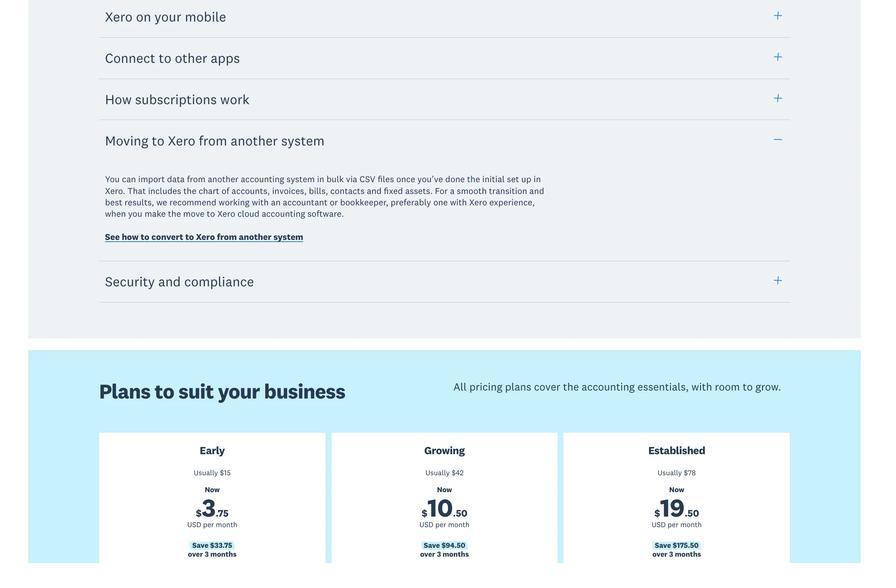 Task type: vqa. For each thing, say whether or not it's contained in the screenshot.
Security and compliance dropdown button
yes



Task type: locate. For each thing, give the bounding box(es) containing it.
3 over from the left
[[652, 550, 668, 559]]

2 over from the left
[[420, 550, 435, 559]]

and
[[367, 185, 382, 196], [530, 185, 544, 196], [158, 273, 181, 290]]

1 horizontal spatial .
[[453, 507, 456, 519]]

2 months from the left
[[443, 550, 469, 559]]

1 horizontal spatial months
[[443, 550, 469, 559]]

over 3 months for 10
[[420, 550, 469, 559]]

1 horizontal spatial in
[[534, 173, 541, 185]]

to left suit
[[155, 378, 174, 404]]

50 right the 19
[[688, 507, 699, 519]]

usd per month up save $94.50
[[420, 520, 470, 529]]

0 horizontal spatial in
[[317, 173, 324, 185]]

usd for 10
[[420, 520, 434, 529]]

per up save $33.75
[[203, 520, 214, 529]]

. up $94.50
[[453, 507, 456, 519]]

2 horizontal spatial usd
[[652, 520, 666, 529]]

1 vertical spatial system
[[287, 173, 315, 185]]

2 horizontal spatial usd per month
[[652, 520, 702, 529]]

. inside $ 10 . 50
[[453, 507, 456, 519]]

now down usually $ 15
[[205, 485, 220, 495]]

3 usd from the left
[[652, 520, 666, 529]]

2 horizontal spatial usually
[[658, 468, 682, 478]]

2 vertical spatial system
[[273, 231, 303, 243]]

when
[[105, 208, 126, 219]]

month down 75
[[216, 520, 237, 529]]

per for 19
[[668, 520, 679, 529]]

3 now from the left
[[669, 485, 684, 495]]

$ 3 . 75
[[196, 492, 229, 523]]

1 horizontal spatial now
[[437, 485, 452, 495]]

2 . from the left
[[453, 507, 456, 519]]

1 horizontal spatial usd
[[420, 520, 434, 529]]

over 3 months for 19
[[652, 550, 701, 559]]

save left $175.50
[[655, 541, 671, 550]]

xero on your mobile button
[[99, 0, 790, 38]]

per
[[203, 520, 214, 529], [435, 520, 446, 529], [668, 520, 679, 529]]

50 inside $ 10 . 50
[[456, 507, 467, 519]]

$ up the save $175.50
[[655, 507, 660, 519]]

invoices,
[[272, 185, 307, 196]]

over for 19
[[652, 550, 668, 559]]

2 horizontal spatial save
[[655, 541, 671, 550]]

save
[[192, 541, 209, 550], [424, 541, 440, 550], [655, 541, 671, 550]]

$ down early at the left bottom
[[220, 468, 224, 478]]

usd per month for 3
[[187, 520, 237, 529]]

0 horizontal spatial .
[[216, 507, 218, 519]]

2 vertical spatial another
[[239, 231, 272, 243]]

set
[[507, 173, 519, 185]]

78
[[688, 468, 696, 478]]

$94.50
[[442, 541, 465, 550]]

per up save $94.50
[[435, 520, 446, 529]]

security and compliance
[[105, 273, 254, 290]]

to right moving
[[152, 132, 164, 149]]

to left other
[[159, 49, 171, 66]]

3 for 3
[[205, 550, 209, 559]]

0 vertical spatial your
[[155, 8, 181, 25]]

0 horizontal spatial over
[[188, 550, 203, 559]]

mobile
[[185, 8, 226, 25]]

usually $ 78
[[658, 468, 696, 478]]

another
[[231, 132, 278, 149], [208, 173, 239, 185], [239, 231, 272, 243]]

to right convert
[[185, 231, 194, 243]]

. for 3
[[216, 507, 218, 519]]

with left room
[[692, 380, 712, 393]]

fixed
[[384, 185, 403, 196]]

2 vertical spatial from
[[217, 231, 237, 243]]

$ inside $ 19 . 50
[[655, 507, 660, 519]]

0 horizontal spatial per
[[203, 520, 214, 529]]

contacts
[[330, 185, 365, 196]]

how
[[105, 91, 132, 107]]

save for 10
[[424, 541, 440, 550]]

1 . from the left
[[216, 507, 218, 519]]

usd per month down 75
[[187, 520, 237, 529]]

0 horizontal spatial months
[[210, 550, 237, 559]]

with down a
[[450, 197, 467, 208]]

cloud
[[237, 208, 259, 219]]

0 horizontal spatial save
[[192, 541, 209, 550]]

assets.
[[405, 185, 433, 196]]

3 month from the left
[[680, 520, 702, 529]]

0 vertical spatial accounting
[[241, 173, 284, 185]]

2 horizontal spatial .
[[685, 507, 688, 519]]

xero left on
[[105, 8, 133, 25]]

xero down working
[[217, 208, 235, 219]]

0 horizontal spatial and
[[158, 273, 181, 290]]

over left $94.50
[[420, 550, 435, 559]]

1 usd from the left
[[187, 520, 201, 529]]

now for 10
[[437, 485, 452, 495]]

usd for 19
[[652, 520, 666, 529]]

0 vertical spatial from
[[199, 132, 227, 149]]

$ inside $ 3 . 75
[[196, 507, 202, 519]]

to
[[159, 49, 171, 66], [152, 132, 164, 149], [207, 208, 215, 219], [141, 231, 149, 243], [185, 231, 194, 243], [155, 378, 174, 404], [743, 380, 753, 393]]

3 usd per month from the left
[[652, 520, 702, 529]]

2 now from the left
[[437, 485, 452, 495]]

over for 3
[[188, 550, 203, 559]]

in up "bills,"
[[317, 173, 324, 185]]

$ up save $94.50
[[422, 507, 427, 519]]

3 months from the left
[[675, 550, 701, 559]]

1 month from the left
[[216, 520, 237, 529]]

3 . from the left
[[685, 507, 688, 519]]

2 horizontal spatial over
[[652, 550, 668, 559]]

over left $175.50
[[652, 550, 668, 559]]

and right security
[[158, 273, 181, 290]]

done
[[445, 173, 465, 185]]

xero up "data"
[[168, 132, 195, 149]]

2 50 from the left
[[688, 507, 699, 519]]

moving to xero from another system button
[[99, 119, 790, 162]]

usually
[[194, 468, 218, 478], [425, 468, 450, 478], [658, 468, 682, 478]]

usually left 42
[[425, 468, 450, 478]]

your
[[155, 8, 181, 25], [218, 378, 260, 404]]

security
[[105, 273, 155, 290]]

via
[[346, 173, 357, 185]]

the up recommend
[[183, 185, 196, 196]]

grow.
[[756, 380, 781, 393]]

the
[[467, 173, 480, 185], [183, 185, 196, 196], [168, 208, 181, 219], [563, 380, 579, 393]]

months
[[210, 550, 237, 559], [443, 550, 469, 559], [675, 550, 701, 559]]

another inside dropdown button
[[231, 132, 278, 149]]

50 right '10'
[[456, 507, 467, 519]]

xero inside moving to xero from another system dropdown button
[[168, 132, 195, 149]]

cover
[[534, 380, 560, 393]]

50 for 10
[[456, 507, 467, 519]]

1 vertical spatial your
[[218, 378, 260, 404]]

0 horizontal spatial 50
[[456, 507, 467, 519]]

see
[[105, 231, 120, 243]]

the right 'cover'
[[563, 380, 579, 393]]

recommend
[[169, 197, 216, 208]]

$ left 75
[[196, 507, 202, 519]]

usually for 19
[[658, 468, 682, 478]]

$ 19 . 50
[[655, 492, 699, 523]]

3 for 19
[[669, 550, 673, 559]]

2 horizontal spatial over 3 months
[[652, 550, 701, 559]]

your inside dropdown button
[[155, 8, 181, 25]]

and down up
[[530, 185, 544, 196]]

in right up
[[534, 173, 541, 185]]

1 horizontal spatial over
[[420, 550, 435, 559]]

room
[[715, 380, 740, 393]]

usd up save $94.50
[[420, 520, 434, 529]]

see how to convert to xero from another system
[[105, 231, 303, 243]]

1 now from the left
[[205, 485, 220, 495]]

2 over 3 months from the left
[[420, 550, 469, 559]]

1 horizontal spatial usually
[[425, 468, 450, 478]]

2 month from the left
[[448, 520, 470, 529]]

1 horizontal spatial over 3 months
[[420, 550, 469, 559]]

xero down move
[[196, 231, 215, 243]]

0 horizontal spatial usd
[[187, 520, 201, 529]]

3 usually from the left
[[658, 468, 682, 478]]

2 horizontal spatial now
[[669, 485, 684, 495]]

2 save from the left
[[424, 541, 440, 550]]

3 per from the left
[[668, 520, 679, 529]]

month for 10
[[448, 520, 470, 529]]

50
[[456, 507, 467, 519], [688, 507, 699, 519]]

$ down growing
[[452, 468, 456, 478]]

1 usually from the left
[[194, 468, 218, 478]]

month up $175.50
[[680, 520, 702, 529]]

0 horizontal spatial month
[[216, 520, 237, 529]]

usd up the save $175.50
[[652, 520, 666, 529]]

1 months from the left
[[210, 550, 237, 559]]

3 for 10
[[437, 550, 441, 559]]

over 3 months
[[188, 550, 237, 559], [420, 550, 469, 559], [652, 550, 701, 559]]

2 per from the left
[[435, 520, 446, 529]]

once
[[396, 173, 415, 185]]

to right room
[[743, 380, 753, 393]]

how subscriptions work button
[[99, 78, 790, 120]]

. inside $ 19 . 50
[[685, 507, 688, 519]]

per for 10
[[435, 520, 446, 529]]

2 usually from the left
[[425, 468, 450, 478]]

usually left 78
[[658, 468, 682, 478]]

save left $94.50
[[424, 541, 440, 550]]

3 over 3 months from the left
[[652, 550, 701, 559]]

2 horizontal spatial months
[[675, 550, 701, 559]]

2 vertical spatial accounting
[[582, 380, 635, 393]]

usd per month up the save $175.50
[[652, 520, 702, 529]]

1 vertical spatial another
[[208, 173, 239, 185]]

over for 10
[[420, 550, 435, 559]]

now down usually $ 78
[[669, 485, 684, 495]]

make
[[145, 208, 166, 219]]

save left $33.75 on the left
[[192, 541, 209, 550]]

2 usd per month from the left
[[420, 520, 470, 529]]

1 horizontal spatial save
[[424, 541, 440, 550]]

month for 19
[[680, 520, 702, 529]]

1 horizontal spatial usd per month
[[420, 520, 470, 529]]

1 50 from the left
[[456, 507, 467, 519]]

month up $94.50
[[448, 520, 470, 529]]

2 horizontal spatial per
[[668, 520, 679, 529]]

save for 3
[[192, 541, 209, 550]]

usually left the 15 on the bottom left of page
[[194, 468, 218, 478]]

over left $33.75 on the left
[[188, 550, 203, 559]]

can
[[122, 173, 136, 185]]

accounts,
[[232, 185, 270, 196]]

to inside dropdown button
[[159, 49, 171, 66]]

per up the save $175.50
[[668, 520, 679, 529]]

1 per from the left
[[203, 520, 214, 529]]

. for 19
[[685, 507, 688, 519]]

accountant
[[283, 197, 327, 208]]

0 vertical spatial another
[[231, 132, 278, 149]]

1 vertical spatial from
[[187, 173, 205, 185]]

csv
[[360, 173, 376, 185]]

now down usually $ 42
[[437, 485, 452, 495]]

usd up save $33.75
[[187, 520, 201, 529]]

and down csv
[[367, 185, 382, 196]]

working
[[219, 197, 250, 208]]

over 3 months for 3
[[188, 550, 237, 559]]

in
[[317, 173, 324, 185], [534, 173, 541, 185]]

to right move
[[207, 208, 215, 219]]

50 inside $ 19 . 50
[[688, 507, 699, 519]]

0 horizontal spatial usually
[[194, 468, 218, 478]]

0 horizontal spatial usd per month
[[187, 520, 237, 529]]

0 horizontal spatial your
[[155, 8, 181, 25]]

0 horizontal spatial over 3 months
[[188, 550, 237, 559]]

with down accounts,
[[252, 197, 269, 208]]

1 over from the left
[[188, 550, 203, 559]]

.
[[216, 507, 218, 519], [453, 507, 456, 519], [685, 507, 688, 519]]

system
[[281, 132, 325, 149], [287, 173, 315, 185], [273, 231, 303, 243]]

xero on your mobile
[[105, 8, 226, 25]]

. inside $ 3 . 75
[[216, 507, 218, 519]]

3 save from the left
[[655, 541, 671, 550]]

1 horizontal spatial 50
[[688, 507, 699, 519]]

to inside you can import data from another accounting system in bulk via csv files once you've done the initial set up in xero. that includes the chart of accounts, invoices, bills, contacts and fixed assets. for a smooth transition and best results, we recommend working with an accountant or bookkeeper, preferably one with xero experience, when you make the move to xero cloud accounting software.
[[207, 208, 215, 219]]

for
[[435, 185, 448, 196]]

1 horizontal spatial per
[[435, 520, 446, 529]]

2 usd from the left
[[420, 520, 434, 529]]

1 usd per month from the left
[[187, 520, 237, 529]]

1 over 3 months from the left
[[188, 550, 237, 559]]

xero down smooth
[[469, 197, 487, 208]]

over
[[188, 550, 203, 559], [420, 550, 435, 559], [652, 550, 668, 559]]

. up $33.75 on the left
[[216, 507, 218, 519]]

1 save from the left
[[192, 541, 209, 550]]

3
[[202, 492, 216, 523], [205, 550, 209, 559], [437, 550, 441, 559], [669, 550, 673, 559]]

. up $175.50
[[685, 507, 688, 519]]

an
[[271, 197, 281, 208]]

0 vertical spatial system
[[281, 132, 325, 149]]

month for 3
[[216, 520, 237, 529]]

0 horizontal spatial now
[[205, 485, 220, 495]]

from inside dropdown button
[[199, 132, 227, 149]]

subscriptions
[[135, 91, 217, 107]]

you've
[[417, 173, 443, 185]]

2 horizontal spatial month
[[680, 520, 702, 529]]

includes
[[148, 185, 181, 196]]

1 horizontal spatial month
[[448, 520, 470, 529]]

per for 3
[[203, 520, 214, 529]]

now
[[205, 485, 220, 495], [437, 485, 452, 495], [669, 485, 684, 495]]



Task type: describe. For each thing, give the bounding box(es) containing it.
0 horizontal spatial with
[[252, 197, 269, 208]]

preferably
[[391, 197, 431, 208]]

one
[[433, 197, 448, 208]]

15
[[224, 468, 231, 478]]

50 for 19
[[688, 507, 699, 519]]

months for 10
[[443, 550, 469, 559]]

75
[[218, 507, 229, 519]]

security and compliance button
[[99, 260, 790, 303]]

19
[[660, 492, 685, 523]]

xero inside see how to convert to xero from another system link
[[196, 231, 215, 243]]

2 horizontal spatial and
[[530, 185, 544, 196]]

$33.75
[[210, 541, 232, 550]]

plans
[[505, 380, 531, 393]]

the right make
[[168, 208, 181, 219]]

save $175.50
[[655, 541, 699, 550]]

2 horizontal spatial with
[[692, 380, 712, 393]]

initial
[[482, 173, 505, 185]]

how
[[122, 231, 139, 243]]

1 horizontal spatial and
[[367, 185, 382, 196]]

early
[[200, 444, 225, 457]]

save $33.75
[[192, 541, 232, 550]]

usually for 3
[[194, 468, 218, 478]]

results,
[[125, 197, 154, 208]]

you
[[128, 208, 142, 219]]

now for 19
[[669, 485, 684, 495]]

on
[[136, 8, 151, 25]]

apps
[[211, 49, 240, 66]]

bookkeeper,
[[340, 197, 388, 208]]

all
[[453, 380, 467, 393]]

data
[[167, 173, 185, 185]]

xero.
[[105, 185, 125, 196]]

usd for 3
[[187, 520, 201, 529]]

1 in from the left
[[317, 173, 324, 185]]

to inside dropdown button
[[152, 132, 164, 149]]

. for 10
[[453, 507, 456, 519]]

business
[[264, 378, 345, 404]]

1 horizontal spatial your
[[218, 378, 260, 404]]

save $94.50
[[424, 541, 465, 550]]

established
[[648, 444, 705, 457]]

we
[[156, 197, 167, 208]]

months for 19
[[675, 550, 701, 559]]

usd per month for 10
[[420, 520, 470, 529]]

chart
[[199, 185, 219, 196]]

system inside you can import data from another accounting system in bulk via csv files once you've done the initial set up in xero. that includes the chart of accounts, invoices, bills, contacts and fixed assets. for a smooth transition and best results, we recommend working with an accountant or bookkeeper, preferably one with xero experience, when you make the move to xero cloud accounting software.
[[287, 173, 315, 185]]

plans
[[99, 378, 150, 404]]

move
[[183, 208, 205, 219]]

compliance
[[184, 273, 254, 290]]

connect
[[105, 49, 155, 66]]

pricing
[[469, 380, 502, 393]]

system inside moving to xero from another system dropdown button
[[281, 132, 325, 149]]

files
[[378, 173, 394, 185]]

smooth
[[457, 185, 487, 196]]

experience,
[[489, 197, 535, 208]]

you can import data from another accounting system in bulk via csv files once you've done the initial set up in xero. that includes the chart of accounts, invoices, bills, contacts and fixed assets. for a smooth transition and best results, we recommend working with an accountant or bookkeeper, preferably one with xero experience, when you make the move to xero cloud accounting software.
[[105, 173, 544, 219]]

bulk
[[327, 173, 344, 185]]

up
[[521, 173, 531, 185]]

a
[[450, 185, 455, 196]]

plans to suit your business
[[99, 378, 345, 404]]

now for 3
[[205, 485, 220, 495]]

and inside dropdown button
[[158, 273, 181, 290]]

bills,
[[309, 185, 328, 196]]

$175.50
[[673, 541, 699, 550]]

usually $ 42
[[425, 468, 464, 478]]

months for 3
[[210, 550, 237, 559]]

of
[[222, 185, 229, 196]]

another inside you can import data from another accounting system in bulk via csv files once you've done the initial set up in xero. that includes the chart of accounts, invoices, bills, contacts and fixed assets. for a smooth transition and best results, we recommend working with an accountant or bookkeeper, preferably one with xero experience, when you make the move to xero cloud accounting software.
[[208, 173, 239, 185]]

or
[[330, 197, 338, 208]]

2 in from the left
[[534, 173, 541, 185]]

$ down established at the right
[[684, 468, 688, 478]]

import
[[138, 173, 165, 185]]

1 vertical spatial accounting
[[262, 208, 305, 219]]

$ inside $ 10 . 50
[[422, 507, 427, 519]]

that
[[127, 185, 146, 196]]

42
[[456, 468, 464, 478]]

all pricing plans cover the accounting essentials, with room to grow.
[[453, 380, 781, 393]]

usually for 10
[[425, 468, 450, 478]]

see how to convert to xero from another system link
[[105, 231, 303, 245]]

connect to other apps button
[[99, 37, 790, 79]]

$ 10 . 50
[[422, 492, 467, 523]]

how subscriptions work
[[105, 91, 249, 107]]

the up smooth
[[467, 173, 480, 185]]

best
[[105, 197, 122, 208]]

xero inside xero on your mobile dropdown button
[[105, 8, 133, 25]]

moving
[[105, 132, 148, 149]]

10
[[427, 492, 453, 523]]

system inside see how to convert to xero from another system link
[[273, 231, 303, 243]]

growing
[[424, 444, 465, 457]]

usd per month for 19
[[652, 520, 702, 529]]

convert
[[151, 231, 183, 243]]

suit
[[178, 378, 214, 404]]

usually $ 15
[[194, 468, 231, 478]]

from inside you can import data from another accounting system in bulk via csv files once you've done the initial set up in xero. that includes the chart of accounts, invoices, bills, contacts and fixed assets. for a smooth transition and best results, we recommend working with an accountant or bookkeeper, preferably one with xero experience, when you make the move to xero cloud accounting software.
[[187, 173, 205, 185]]

to right how
[[141, 231, 149, 243]]

you
[[105, 173, 120, 185]]

1 horizontal spatial with
[[450, 197, 467, 208]]

connect to other apps
[[105, 49, 240, 66]]

other
[[175, 49, 207, 66]]

essentials,
[[638, 380, 689, 393]]

moving to xero from another system
[[105, 132, 325, 149]]

software.
[[307, 208, 344, 219]]

transition
[[489, 185, 527, 196]]

save for 19
[[655, 541, 671, 550]]



